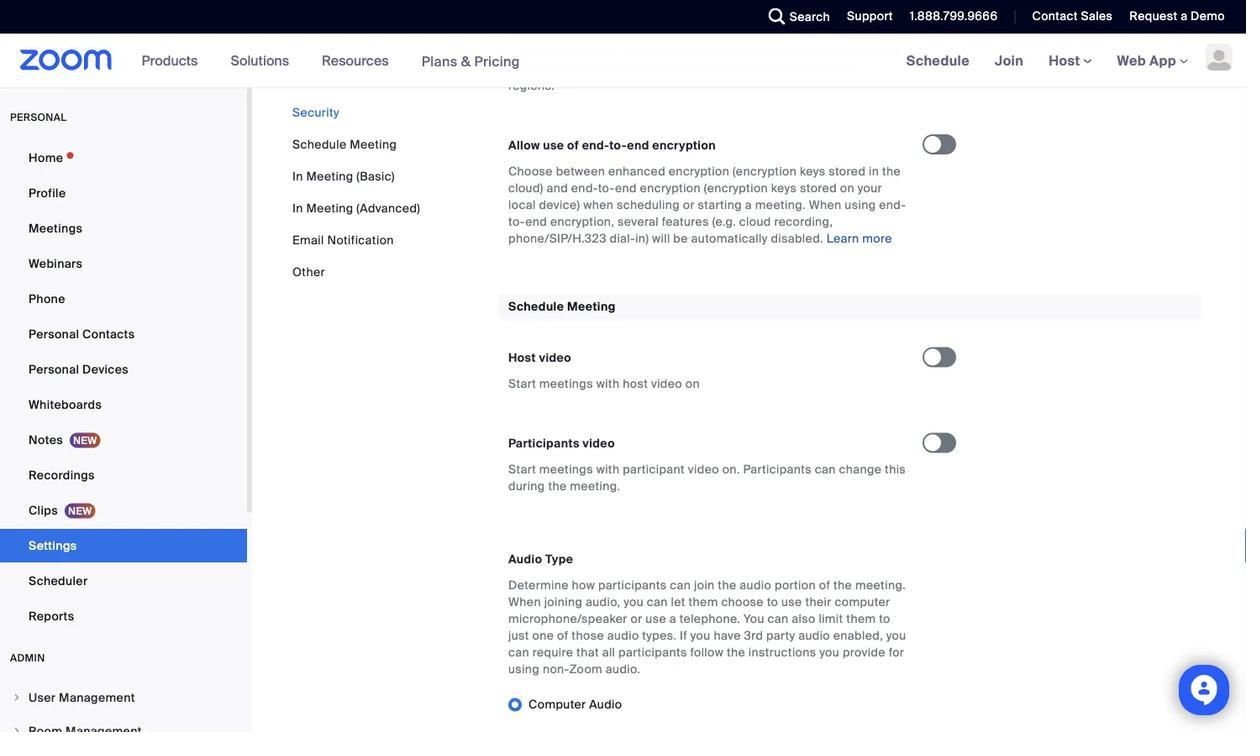 Task type: describe. For each thing, give the bounding box(es) containing it.
or inside the choose between enhanced encryption (encryption keys stored in the cloud) and end-to-end encryption (encryption keys stored on your local device) when scheduling or starting a meeting. when using end- to-end encryption, several features (e.g. cloud recording, phone/sip/h.323 dial-in) will be automatically disabled.
[[683, 197, 695, 213]]

1.888.799.9666 button up me,
[[898, 0, 1002, 34]]

join inside determine how participants can join the audio portion of the meeting. when joining audio, you can let them choose to use their computer microphone/speaker or use a telephone. you can also limit them to just one of those audio types. if you have 3rd party audio enabled, you can require that all participants follow the instructions you provide for using non-zoom audio.
[[694, 578, 715, 594]]

your inside the choose between enhanced encryption (encryption keys stored in the cloud) and end-to-end encryption (encryption keys stored on your local device) when scheduling or starting a meeting. when using end- to-end encryption, several features (e.g. cloud recording, phone/sip/h.323 dial-in) will be automatically disabled.
[[858, 180, 883, 196]]

email notification link
[[293, 232, 394, 248]]

webinars link
[[0, 247, 247, 281]]

(advanced)
[[357, 200, 420, 216]]

1 vertical spatial from
[[802, 61, 829, 77]]

0 horizontal spatial keys
[[771, 180, 797, 196]]

specific
[[686, 11, 732, 26]]

&
[[461, 52, 471, 70]]

video down start meetings with host video on
[[583, 436, 615, 452]]

(e.g.
[[713, 214, 736, 230]]

determine for determine whether users from specific regions or countries can join meetings/webinars on your account by adding them to your approved list or blocked list. blocking regions may limit crc, dial-in, call me, and invite by phone options for participants joining from those regions.
[[509, 11, 569, 26]]

enabled,
[[834, 629, 883, 644]]

automatically
[[691, 231, 768, 246]]

support link up "call"
[[835, 0, 898, 34]]

web app button
[[1118, 52, 1189, 69]]

will
[[652, 231, 670, 246]]

0 horizontal spatial from
[[656, 11, 683, 26]]

the inside start meetings with participant video on. participants can change this during the meeting.
[[548, 479, 567, 495]]

personal for personal contacts
[[29, 327, 79, 342]]

scheduler
[[29, 574, 88, 589]]

that
[[577, 646, 599, 661]]

video inside start meetings with participant video on. participants can change this during the meeting.
[[688, 462, 719, 478]]

0 vertical spatial end
[[627, 138, 650, 153]]

1 vertical spatial encryption
[[669, 164, 730, 179]]

1 vertical spatial use
[[782, 595, 802, 611]]

the up the choose
[[718, 578, 737, 594]]

starting
[[698, 197, 742, 213]]

in)
[[636, 231, 649, 246]]

dial-
[[810, 44, 837, 60]]

how
[[572, 578, 595, 594]]

schedule meeting inside menu bar
[[293, 137, 397, 152]]

approved
[[851, 27, 906, 43]]

crc,
[[778, 44, 807, 60]]

using inside the choose between enhanced encryption (encryption keys stored in the cloud) and end-to-end encryption (encryption keys stored on your local device) when scheduling or starting a meeting. when using end- to-end encryption, several features (e.g. cloud recording, phone/sip/h.323 dial-in) will be automatically disabled.
[[845, 197, 876, 213]]

contact sales
[[1033, 8, 1113, 24]]

between
[[556, 164, 605, 179]]

them inside determine whether users from specific regions or countries can join meetings/webinars on your account by adding them to your approved list or blocked list. blocking regions may limit crc, dial-in, call me, and invite by phone options for participants joining from those regions.
[[776, 27, 806, 43]]

support link up approved
[[847, 8, 893, 24]]

2 vertical spatial use
[[646, 612, 667, 628]]

user management
[[29, 691, 135, 706]]

have
[[714, 629, 741, 644]]

0 vertical spatial stored
[[829, 164, 866, 179]]

schedule inside menu bar
[[293, 137, 347, 152]]

limit inside determine whether users from specific regions or countries can join meetings/webinars on your account by adding them to your approved list or blocked list. blocking regions may limit crc, dial-in, call me, and invite by phone options for participants joining from those regions.
[[750, 44, 775, 60]]

schedule link
[[894, 34, 983, 87]]

computer
[[835, 595, 891, 611]]

other
[[293, 264, 325, 280]]

can up let
[[670, 578, 691, 594]]

profile picture image
[[1206, 44, 1233, 71]]

to inside determine whether users from specific regions or countries can join meetings/webinars on your account by adding them to your approved list or blocked list. blocking regions may limit crc, dial-in, call me, and invite by phone options for participants joining from those regions.
[[809, 27, 820, 43]]

0 vertical spatial (encryption
[[733, 164, 797, 179]]

products button
[[142, 34, 205, 87]]

meetings navigation
[[894, 34, 1247, 89]]

those inside determine how participants can join the audio portion of the meeting. when joining audio, you can let them choose to use their computer microphone/speaker or use a telephone. you can also limit them to just one of those audio types. if you have 3rd party audio enabled, you can require that all participants follow the instructions you provide for using non-zoom audio.
[[572, 629, 604, 644]]

scheduling
[[617, 197, 680, 213]]

schedule meeting element
[[498, 294, 1202, 733]]

whiteboards
[[29, 397, 102, 413]]

when
[[583, 197, 614, 213]]

audio,
[[586, 595, 621, 611]]

schedule inside "link"
[[907, 52, 970, 69]]

profile
[[29, 185, 66, 201]]

0 horizontal spatial by
[[568, 61, 581, 77]]

2 vertical spatial encryption
[[640, 180, 701, 196]]

sales
[[1081, 8, 1113, 24]]

1 vertical spatial (encryption
[[704, 180, 768, 196]]

scheduler link
[[0, 565, 247, 598]]

1 vertical spatial of
[[819, 578, 831, 594]]

the up computer
[[834, 578, 852, 594]]

learn more link
[[827, 231, 893, 246]]

personal
[[10, 111, 67, 124]]

zoom
[[569, 662, 603, 678]]

phone/sip/h.323
[[509, 231, 607, 246]]

0 vertical spatial to-
[[610, 138, 627, 153]]

0 horizontal spatial them
[[689, 595, 718, 611]]

and inside the choose between enhanced encryption (encryption keys stored in the cloud) and end-to-end encryption (encryption keys stored on your local device) when scheduling or starting a meeting. when using end- to-end encryption, several features (e.g. cloud recording, phone/sip/h.323 dial-in) will be automatically disabled.
[[547, 180, 568, 196]]

blocked
[[548, 44, 594, 60]]

determine how participants can join the audio portion of the meeting. when joining audio, you can let them choose to use their computer microphone/speaker or use a telephone. you can also limit them to just one of those audio types. if you have 3rd party audio enabled, you can require that all participants follow the instructions you provide for using non-zoom audio.
[[509, 578, 907, 678]]

app
[[1150, 52, 1177, 69]]

join
[[995, 52, 1024, 69]]

host video
[[509, 351, 572, 366]]

participant
[[623, 462, 685, 478]]

0 vertical spatial of
[[567, 138, 579, 153]]

on inside schedule meeting element
[[686, 377, 700, 392]]

me,
[[879, 44, 900, 60]]

reports
[[29, 609, 74, 625]]

solutions
[[231, 52, 289, 69]]

limit inside determine how participants can join the audio portion of the meeting. when joining audio, you can let them choose to use their computer microphone/speaker or use a telephone. you can also limit them to just one of those audio types. if you have 3rd party audio enabled, you can require that all participants follow the instructions you provide for using non-zoom audio.
[[819, 612, 844, 628]]

choose
[[509, 164, 553, 179]]

cloud
[[740, 214, 771, 230]]

on.
[[723, 462, 740, 478]]

you down enabled,
[[820, 646, 840, 661]]

participants video
[[509, 436, 615, 452]]

on inside the choose between enhanced encryption (encryption keys stored in the cloud) and end-to-end encryption (encryption keys stored on your local device) when scheduling or starting a meeting. when using end- to-end encryption, several features (e.g. cloud recording, phone/sip/h.323 dial-in) will be automatically disabled.
[[840, 180, 855, 196]]

products
[[142, 52, 198, 69]]

user management menu item
[[0, 683, 247, 714]]

choose between enhanced encryption (encryption keys stored in the cloud) and end-to-end encryption (encryption keys stored on your local device) when scheduling or starting a meeting. when using end- to-end encryption, several features (e.g. cloud recording, phone/sip/h.323 dial-in) will be automatically disabled.
[[509, 164, 906, 246]]

the down have
[[727, 646, 746, 661]]

host for host video
[[509, 351, 536, 366]]

computer audio
[[529, 698, 622, 713]]

whether
[[572, 11, 618, 26]]

learn more
[[827, 231, 893, 246]]

microphone/speaker
[[509, 612, 628, 628]]

on inside determine whether users from specific regions or countries can join meetings/webinars on your account by adding them to your approved list or blocked list. blocking regions may limit crc, dial-in, call me, and invite by phone options for participants joining from those regions.
[[622, 27, 636, 43]]

1 horizontal spatial by
[[717, 27, 730, 43]]

you right enabled,
[[887, 629, 907, 644]]

resources button
[[322, 34, 396, 87]]

phone inside determine whether users from specific regions or countries can join meetings/webinars on your account by adding them to your approved list or blocked list. blocking regions may limit crc, dial-in, call me, and invite by phone options for participants joining from those regions.
[[584, 61, 620, 77]]

1 vertical spatial end-
[[571, 180, 598, 196]]

be
[[674, 231, 688, 246]]

1 horizontal spatial keys
[[800, 164, 826, 179]]

list.
[[597, 44, 621, 60]]

2 vertical spatial participants
[[619, 646, 687, 661]]

2 vertical spatial of
[[557, 629, 569, 644]]

in meeting (basic)
[[293, 169, 395, 184]]

2 vertical spatial to-
[[509, 214, 526, 230]]

notes link
[[0, 424, 247, 457]]

when inside the choose between enhanced encryption (encryption keys stored in the cloud) and end-to-end encryption (encryption keys stored on your local device) when scheduling or starting a meeting. when using end- to-end encryption, several features (e.g. cloud recording, phone/sip/h.323 dial-in) will be automatically disabled.
[[809, 197, 842, 213]]

search
[[790, 9, 831, 24]]

options
[[624, 61, 667, 77]]

their
[[806, 595, 832, 611]]

in meeting (advanced)
[[293, 200, 420, 216]]

follow
[[690, 646, 724, 661]]

webinars
[[29, 256, 83, 272]]

disabled.
[[771, 231, 824, 246]]

meeting. inside the choose between enhanced encryption (encryption keys stored in the cloud) and end-to-end encryption (encryption keys stored on your local device) when scheduling or starting a meeting. when using end- to-end encryption, several features (e.g. cloud recording, phone/sip/h.323 dial-in) will be automatically disabled.
[[756, 197, 806, 213]]

type
[[545, 552, 574, 568]]

2 horizontal spatial audio
[[799, 629, 831, 644]]

features
[[662, 214, 709, 230]]

invite
[[533, 61, 564, 77]]

countries
[[796, 11, 850, 26]]

3rd
[[744, 629, 763, 644]]

in meeting (basic) link
[[293, 169, 395, 184]]

web app
[[1118, 52, 1177, 69]]

recordings
[[29, 468, 95, 483]]

admin menu menu
[[0, 683, 247, 733]]

participants inside determine whether users from specific regions or countries can join meetings/webinars on your account by adding them to your approved list or blocked list. blocking regions may limit crc, dial-in, call me, and invite by phone options for participants joining from those regions.
[[689, 61, 757, 77]]

cloud)
[[509, 180, 544, 196]]

2 horizontal spatial a
[[1181, 8, 1188, 24]]

settings
[[29, 538, 77, 554]]

in for in meeting (basic)
[[293, 169, 303, 184]]

email
[[293, 232, 324, 248]]

video up start meetings with host video on
[[539, 351, 572, 366]]

settings link
[[0, 530, 247, 563]]

and inside determine whether users from specific regions or countries can join meetings/webinars on your account by adding them to your approved list or blocked list. blocking regions may limit crc, dial-in, call me, and invite by phone options for participants joining from those regions.
[[509, 61, 530, 77]]

1 vertical spatial audio
[[589, 698, 622, 713]]

just
[[509, 629, 529, 644]]

meeting for in meeting (advanced) link
[[306, 200, 354, 216]]

phone inside personal menu menu
[[29, 291, 65, 307]]

1.888.799.9666 button up the schedule "link"
[[910, 8, 998, 24]]

1 horizontal spatial your
[[823, 27, 848, 43]]

0 vertical spatial encryption
[[653, 138, 716, 153]]

can inside start meetings with participant video on. participants can change this during the meeting.
[[815, 462, 836, 478]]

1 vertical spatial to
[[767, 595, 779, 611]]

when inside determine how participants can join the audio portion of the meeting. when joining audio, you can let them choose to use their computer microphone/speaker or use a telephone. you can also limit them to just one of those audio types. if you have 3rd party audio enabled, you can require that all participants follow the instructions you provide for using non-zoom audio.
[[509, 595, 541, 611]]

security link
[[293, 105, 339, 120]]

audio.
[[606, 662, 641, 678]]

join inside determine whether users from specific regions or countries can join meetings/webinars on your account by adding them to your approved list or blocked list. blocking regions may limit crc, dial-in, call me, and invite by phone options for participants joining from those regions.
[[877, 11, 898, 26]]

profile link
[[0, 177, 247, 210]]

meeting for schedule meeting link
[[350, 137, 397, 152]]

in for in meeting (advanced)
[[293, 200, 303, 216]]



Task type: locate. For each thing, give the bounding box(es) containing it.
stored up the recording,
[[800, 180, 837, 196]]

user
[[29, 691, 56, 706]]

end- up between
[[582, 138, 610, 153]]

0 horizontal spatial meeting.
[[570, 479, 621, 495]]

host button
[[1049, 52, 1092, 69]]

0 vertical spatial and
[[509, 61, 530, 77]]

0 vertical spatial end-
[[582, 138, 610, 153]]

video right host
[[651, 377, 683, 392]]

devices
[[82, 362, 129, 377]]

encryption up starting
[[669, 164, 730, 179]]

determine inside determine how participants can join the audio portion of the meeting. when joining audio, you can let them choose to use their computer microphone/speaker or use a telephone. you can also limit them to just one of those audio types. if you have 3rd party audio enabled, you can require that all participants follow the instructions you provide for using non-zoom audio.
[[509, 578, 569, 594]]

1 horizontal spatial audio
[[740, 578, 772, 594]]

personal menu menu
[[0, 141, 247, 635]]

2 with from the top
[[597, 462, 620, 478]]

portion
[[775, 578, 816, 594]]

0 horizontal spatial audio
[[509, 552, 542, 568]]

personal contacts link
[[0, 318, 247, 351]]

them down computer
[[847, 612, 876, 628]]

with for host
[[597, 377, 620, 392]]

start down host video
[[509, 377, 536, 392]]

1 meetings from the top
[[540, 377, 593, 392]]

start meetings with participant video on. participants can change this during the meeting.
[[509, 462, 906, 495]]

0 horizontal spatial for
[[670, 61, 685, 77]]

personal up whiteboards
[[29, 362, 79, 377]]

menu bar
[[293, 104, 420, 281]]

home
[[29, 150, 63, 166]]

join up approved
[[877, 11, 898, 26]]

0 horizontal spatial participants
[[509, 436, 580, 452]]

and up device)
[[547, 180, 568, 196]]

2 vertical spatial them
[[847, 612, 876, 628]]

for inside determine how participants can join the audio portion of the meeting. when joining audio, you can let them choose to use their computer microphone/speaker or use a telephone. you can also limit them to just one of those audio types. if you have 3rd party audio enabled, you can require that all participants follow the instructions you provide for using non-zoom audio.
[[889, 646, 905, 661]]

those inside determine whether users from specific regions or countries can join meetings/webinars on your account by adding them to your approved list or blocked list. blocking regions may limit crc, dial-in, call me, and invite by phone options for participants joining from those regions.
[[832, 61, 864, 77]]

start for start meetings with host video on
[[509, 377, 536, 392]]

or up types.
[[631, 612, 643, 628]]

regions up adding
[[735, 11, 778, 26]]

1 determine from the top
[[509, 11, 569, 26]]

contacts
[[82, 327, 135, 342]]

1 vertical spatial those
[[572, 629, 604, 644]]

on right host
[[686, 377, 700, 392]]

those up 'that'
[[572, 629, 604, 644]]

2 horizontal spatial them
[[847, 612, 876, 628]]

participants inside start meetings with participant video on. participants can change this during the meeting.
[[744, 462, 812, 478]]

with left host
[[597, 377, 620, 392]]

1 vertical spatial with
[[597, 462, 620, 478]]

participants down may
[[689, 61, 757, 77]]

0 horizontal spatial on
[[622, 27, 636, 43]]

phone
[[584, 61, 620, 77], [29, 291, 65, 307]]

1 vertical spatial participants
[[598, 578, 667, 594]]

meeting up (basic)
[[350, 137, 397, 152]]

request a demo link
[[1117, 0, 1247, 34], [1130, 8, 1226, 24]]

end down local
[[526, 214, 547, 230]]

with inside start meetings with participant video on. participants can change this during the meeting.
[[597, 462, 620, 478]]

0 horizontal spatial your
[[640, 27, 664, 43]]

meeting
[[350, 137, 397, 152], [306, 169, 354, 184], [306, 200, 354, 216], [567, 299, 616, 315]]

a for of
[[670, 612, 677, 628]]

1 personal from the top
[[29, 327, 79, 342]]

0 vertical spatial regions
[[735, 11, 778, 26]]

0 vertical spatial determine
[[509, 11, 569, 26]]

require
[[533, 646, 574, 661]]

to down countries
[[809, 27, 820, 43]]

(encryption up starting
[[704, 180, 768, 196]]

1 vertical spatial end
[[615, 180, 637, 196]]

2 horizontal spatial your
[[858, 180, 883, 196]]

use right allow
[[543, 138, 564, 153]]

in up the email
[[293, 200, 303, 216]]

2 vertical spatial end
[[526, 214, 547, 230]]

or right list
[[533, 44, 544, 60]]

1 vertical spatial start
[[509, 462, 536, 478]]

0 vertical spatial personal
[[29, 327, 79, 342]]

can left the change
[[815, 462, 836, 478]]

or up features
[[683, 197, 695, 213]]

admin
[[10, 652, 45, 665]]

them
[[776, 27, 806, 43], [689, 595, 718, 611], [847, 612, 876, 628]]

0 vertical spatial host
[[1049, 52, 1084, 69]]

a inside the choose between enhanced encryption (encryption keys stored in the cloud) and end-to-end encryption (encryption keys stored on your local device) when scheduling or starting a meeting. when using end- to-end encryption, several features (e.g. cloud recording, phone/sip/h.323 dial-in) will be automatically disabled.
[[745, 197, 752, 213]]

use down portion
[[782, 595, 802, 611]]

to-
[[610, 138, 627, 153], [598, 180, 615, 196], [509, 214, 526, 230]]

meetings inside start meetings with participant video on. participants can change this during the meeting.
[[540, 462, 593, 478]]

joining down crc, on the right of the page
[[760, 61, 799, 77]]

1 horizontal spatial phone
[[584, 61, 620, 77]]

in
[[293, 169, 303, 184], [293, 200, 303, 216]]

0 horizontal spatial and
[[509, 61, 530, 77]]

meeting. inside determine how participants can join the audio portion of the meeting. when joining audio, you can let them choose to use their computer microphone/speaker or use a telephone. you can also limit them to just one of those audio types. if you have 3rd party audio enabled, you can require that all participants follow the instructions you provide for using non-zoom audio.
[[856, 578, 906, 594]]

1 vertical spatial a
[[745, 197, 752, 213]]

0 horizontal spatial schedule
[[293, 137, 347, 152]]

1 vertical spatial schedule meeting
[[509, 299, 616, 315]]

2 in from the top
[[293, 200, 303, 216]]

whiteboards link
[[0, 388, 247, 422]]

0 vertical spatial schedule meeting
[[293, 137, 397, 152]]

them up crc, on the right of the page
[[776, 27, 806, 43]]

(encryption up cloud on the top
[[733, 164, 797, 179]]

1 horizontal spatial from
[[802, 61, 829, 77]]

meetings link
[[0, 212, 247, 245]]

schedule meeting inside schedule meeting element
[[509, 299, 616, 315]]

banner
[[0, 34, 1247, 89]]

product information navigation
[[129, 34, 533, 89]]

audio up the choose
[[740, 578, 772, 594]]

audio type
[[509, 552, 574, 568]]

clips link
[[0, 494, 247, 528]]

1 in from the top
[[293, 169, 303, 184]]

1 horizontal spatial use
[[646, 612, 667, 628]]

a left demo
[[1181, 8, 1188, 24]]

start for start meetings with participant video on. participants can change this during the meeting.
[[509, 462, 536, 478]]

with for participant
[[597, 462, 620, 478]]

participants down types.
[[619, 646, 687, 661]]

1 vertical spatial to-
[[598, 180, 615, 196]]

2 meetings from the top
[[540, 462, 593, 478]]

recording,
[[775, 214, 833, 230]]

if
[[680, 629, 688, 644]]

participants right on.
[[744, 462, 812, 478]]

1 vertical spatial stored
[[800, 180, 837, 196]]

or inside determine how participants can join the audio portion of the meeting. when joining audio, you can let them choose to use their computer microphone/speaker or use a telephone. you can also limit them to just one of those audio types. if you have 3rd party audio enabled, you can require that all participants follow the instructions you provide for using non-zoom audio.
[[631, 612, 643, 628]]

of up their
[[819, 578, 831, 594]]

personal devices link
[[0, 353, 247, 387]]

determine inside determine whether users from specific regions or countries can join meetings/webinars on your account by adding them to your approved list or blocked list. blocking regions may limit crc, dial-in, call me, and invite by phone options for participants joining from those regions.
[[509, 11, 569, 26]]

notification
[[327, 232, 394, 248]]

by up may
[[717, 27, 730, 43]]

0 vertical spatial from
[[656, 11, 683, 26]]

your
[[640, 27, 664, 43], [823, 27, 848, 43], [858, 180, 883, 196]]

encryption up enhanced
[[653, 138, 716, 153]]

contact
[[1033, 8, 1078, 24]]

2 determine from the top
[[509, 578, 569, 594]]

1 vertical spatial meetings
[[540, 462, 593, 478]]

0 vertical spatial schedule
[[907, 52, 970, 69]]

of down microphone/speaker on the bottom of the page
[[557, 629, 569, 644]]

1 horizontal spatial using
[[845, 197, 876, 213]]

your down the in
[[858, 180, 883, 196]]

contact sales link
[[1020, 0, 1117, 34], [1033, 8, 1113, 24]]

meeting down schedule meeting link
[[306, 169, 354, 184]]

1.888.799.9666 button
[[898, 0, 1002, 34], [910, 8, 998, 24]]

plans
[[422, 52, 458, 70]]

host inside meetings navigation
[[1049, 52, 1084, 69]]

for right options
[[670, 61, 685, 77]]

types.
[[642, 629, 677, 644]]

joining up microphone/speaker on the bottom of the page
[[544, 595, 583, 611]]

start
[[509, 377, 536, 392], [509, 462, 536, 478]]

1 horizontal spatial joining
[[760, 61, 799, 77]]

learn
[[827, 231, 860, 246]]

1 horizontal spatial a
[[745, 197, 752, 213]]

1 vertical spatial personal
[[29, 362, 79, 377]]

schedule meeting up in meeting (basic) link
[[293, 137, 397, 152]]

you
[[624, 595, 644, 611], [691, 629, 711, 644], [887, 629, 907, 644], [820, 646, 840, 661]]

1 vertical spatial schedule
[[293, 137, 347, 152]]

phone down list.
[[584, 61, 620, 77]]

1 horizontal spatial join
[[877, 11, 898, 26]]

meeting for in meeting (basic) link
[[306, 169, 354, 184]]

1 horizontal spatial and
[[547, 180, 568, 196]]

personal contacts
[[29, 327, 135, 342]]

for inside determine whether users from specific regions or countries can join meetings/webinars on your account by adding them to your approved list or blocked list. blocking regions may limit crc, dial-in, call me, and invite by phone options for participants joining from those regions.
[[670, 61, 685, 77]]

more
[[863, 231, 893, 246]]

host inside schedule meeting element
[[509, 351, 536, 366]]

1 vertical spatial on
[[840, 180, 855, 196]]

1 vertical spatial when
[[509, 595, 541, 611]]

0 horizontal spatial those
[[572, 629, 604, 644]]

support
[[847, 8, 893, 24]]

1 start from the top
[[509, 377, 536, 392]]

on up learn
[[840, 180, 855, 196]]

regions down account
[[677, 44, 720, 60]]

joining inside determine how participants can join the audio portion of the meeting. when joining audio, you can let them choose to use their computer microphone/speaker or use a telephone. you can also limit them to just one of those audio types. if you have 3rd party audio enabled, you can require that all participants follow the instructions you provide for using non-zoom audio.
[[544, 595, 583, 611]]

0 horizontal spatial join
[[694, 578, 715, 594]]

use up types.
[[646, 612, 667, 628]]

2 vertical spatial end-
[[879, 197, 906, 213]]

0 horizontal spatial audio
[[607, 629, 639, 644]]

menu item
[[0, 716, 247, 733]]

a inside determine how participants can join the audio portion of the meeting. when joining audio, you can let them choose to use their computer microphone/speaker or use a telephone. you can also limit them to just one of those audio types. if you have 3rd party audio enabled, you can require that all participants follow the instructions you provide for using non-zoom audio.
[[670, 612, 677, 628]]

end up enhanced
[[627, 138, 650, 153]]

to- up the when
[[598, 180, 615, 196]]

them up telephone.
[[689, 595, 718, 611]]

1 horizontal spatial to
[[809, 27, 820, 43]]

2 vertical spatial to
[[879, 612, 891, 628]]

call
[[854, 44, 876, 60]]

end- down between
[[571, 180, 598, 196]]

0 vertical spatial to
[[809, 27, 820, 43]]

0 vertical spatial on
[[622, 27, 636, 43]]

0 vertical spatial using
[[845, 197, 876, 213]]

host for host
[[1049, 52, 1084, 69]]

1 vertical spatial using
[[509, 662, 540, 678]]

end down enhanced
[[615, 180, 637, 196]]

participants
[[509, 436, 580, 452], [744, 462, 812, 478]]

in
[[869, 164, 879, 179]]

start meetings with host video on
[[509, 377, 700, 392]]

join up telephone.
[[694, 578, 715, 594]]

0 vertical spatial participants
[[509, 436, 580, 452]]

meeting. down the participants video
[[570, 479, 621, 495]]

0 vertical spatial when
[[809, 197, 842, 213]]

stored left the in
[[829, 164, 866, 179]]

personal up personal devices
[[29, 327, 79, 342]]

2 horizontal spatial use
[[782, 595, 802, 611]]

of up between
[[567, 138, 579, 153]]

security
[[293, 105, 339, 120]]

1 horizontal spatial regions
[[735, 11, 778, 26]]

determine for determine how participants can join the audio portion of the meeting. when joining audio, you can let them choose to use their computer microphone/speaker or use a telephone. you can also limit them to just one of those audio types. if you have 3rd party audio enabled, you can require that all participants follow the instructions you provide for using non-zoom audio.
[[509, 578, 569, 594]]

limit down their
[[819, 612, 844, 628]]

banner containing products
[[0, 34, 1247, 89]]

schedule down the security
[[293, 137, 347, 152]]

right image
[[12, 693, 22, 704]]

1 vertical spatial regions
[[677, 44, 720, 60]]

using left non-
[[509, 662, 540, 678]]

telephone.
[[680, 612, 741, 628]]

the right during
[[548, 479, 567, 495]]

start inside start meetings with participant video on. participants can change this during the meeting.
[[509, 462, 536, 478]]

1 horizontal spatial on
[[686, 377, 700, 392]]

1 horizontal spatial meeting.
[[756, 197, 806, 213]]

1 vertical spatial joining
[[544, 595, 583, 611]]

1 vertical spatial join
[[694, 578, 715, 594]]

when
[[809, 197, 842, 213], [509, 595, 541, 611]]

stored
[[829, 164, 866, 179], [800, 180, 837, 196]]

plans & pricing
[[422, 52, 520, 70]]

schedule up host video
[[509, 299, 564, 315]]

and
[[509, 61, 530, 77], [547, 180, 568, 196]]

personal for personal devices
[[29, 362, 79, 377]]

enhanced
[[609, 164, 666, 179]]

those down in,
[[832, 61, 864, 77]]

your up in,
[[823, 27, 848, 43]]

0 vertical spatial limit
[[750, 44, 775, 60]]

support link
[[835, 0, 898, 34], [847, 8, 893, 24]]

2 personal from the top
[[29, 362, 79, 377]]

0 vertical spatial meetings
[[540, 377, 593, 392]]

schedule
[[907, 52, 970, 69], [293, 137, 347, 152], [509, 299, 564, 315]]

schedule meeting up host video
[[509, 299, 616, 315]]

the inside the choose between enhanced encryption (encryption keys stored in the cloud) and end-to-end encryption (encryption keys stored on your local device) when scheduling or starting a meeting. when using end- to-end encryption, several features (e.g. cloud recording, phone/sip/h.323 dial-in) will be automatically disabled.
[[883, 164, 901, 179]]

joining
[[760, 61, 799, 77], [544, 595, 583, 611]]

determine whether users from specific regions or countries can join meetings/webinars on your account by adding them to your approved list or blocked list. blocking regions may limit crc, dial-in, call me, and invite by phone options for participants joining from those regions.
[[509, 11, 906, 93]]

or up crc, on the right of the page
[[781, 11, 793, 26]]

1 vertical spatial determine
[[509, 578, 569, 594]]

participants up during
[[509, 436, 580, 452]]

with left participant at the bottom of the page
[[597, 462, 620, 478]]

1 horizontal spatial audio
[[589, 698, 622, 713]]

regions
[[735, 11, 778, 26], [677, 44, 720, 60]]

you right if
[[691, 629, 711, 644]]

phone link
[[0, 282, 247, 316]]

encryption up scheduling
[[640, 180, 701, 196]]

2 vertical spatial schedule
[[509, 299, 564, 315]]

a down let
[[670, 612, 677, 628]]

during
[[509, 479, 545, 495]]

joining inside determine whether users from specific regions or countries can join meetings/webinars on your account by adding them to your approved list or blocked list. blocking regions may limit crc, dial-in, call me, and invite by phone options for participants joining from those regions.
[[760, 61, 799, 77]]

users
[[622, 11, 653, 26]]

0 vertical spatial in
[[293, 169, 303, 184]]

from down dial-
[[802, 61, 829, 77]]

zoom logo image
[[20, 50, 112, 71]]

management
[[59, 691, 135, 706]]

personal devices
[[29, 362, 129, 377]]

of
[[567, 138, 579, 153], [819, 578, 831, 594], [557, 629, 569, 644]]

1 horizontal spatial host
[[1049, 52, 1084, 69]]

web
[[1118, 52, 1147, 69]]

using inside determine how participants can join the audio portion of the meeting. when joining audio, you can let them choose to use their computer microphone/speaker or use a telephone. you can also limit them to just one of those audio types. if you have 3rd party audio enabled, you can require that all participants follow the instructions you provide for using non-zoom audio.
[[509, 662, 540, 678]]

0 horizontal spatial use
[[543, 138, 564, 153]]

0 vertical spatial joining
[[760, 61, 799, 77]]

may
[[724, 44, 747, 60]]

can up the party
[[768, 612, 789, 628]]

right image
[[12, 727, 22, 733]]

0 horizontal spatial when
[[509, 595, 541, 611]]

1 with from the top
[[597, 377, 620, 392]]

0 vertical spatial audio
[[509, 552, 542, 568]]

start up during
[[509, 462, 536, 478]]

0 vertical spatial for
[[670, 61, 685, 77]]

all
[[602, 646, 616, 661]]

0 vertical spatial use
[[543, 138, 564, 153]]

audio up all
[[607, 629, 639, 644]]

in down schedule meeting link
[[293, 169, 303, 184]]

meetings/webinars
[[509, 27, 619, 43]]

1.888.799.9666
[[910, 8, 998, 24]]

determine up meetings/webinars
[[509, 11, 569, 26]]

1 horizontal spatial participants
[[744, 462, 812, 478]]

meeting. inside start meetings with participant video on. participants can change this during the meeting.
[[570, 479, 621, 495]]

can left let
[[647, 595, 668, 611]]

for
[[670, 61, 685, 77], [889, 646, 905, 661]]

your up blocking
[[640, 27, 664, 43]]

meetings down the participants video
[[540, 462, 593, 478]]

to- down local
[[509, 214, 526, 230]]

home link
[[0, 141, 247, 175]]

from up account
[[656, 11, 683, 26]]

other link
[[293, 264, 325, 280]]

0 horizontal spatial regions
[[677, 44, 720, 60]]

meeting up host video
[[567, 299, 616, 315]]

can up approved
[[853, 11, 874, 26]]

several
[[618, 214, 659, 230]]

meetings for host
[[540, 377, 593, 392]]

device)
[[539, 197, 580, 213]]

use
[[543, 138, 564, 153], [782, 595, 802, 611], [646, 612, 667, 628]]

menu bar containing security
[[293, 104, 420, 281]]

a for the
[[745, 197, 752, 213]]

2 start from the top
[[509, 462, 536, 478]]

can down the just
[[509, 646, 530, 661]]

meetings for participants
[[540, 462, 593, 478]]

2 horizontal spatial to
[[879, 612, 891, 628]]

0 horizontal spatial host
[[509, 351, 536, 366]]

you right audio,
[[624, 595, 644, 611]]

video left on.
[[688, 462, 719, 478]]

video
[[539, 351, 572, 366], [651, 377, 683, 392], [583, 436, 615, 452], [688, 462, 719, 478]]

0 vertical spatial keys
[[800, 164, 826, 179]]

for right provide
[[889, 646, 905, 661]]

1 vertical spatial host
[[509, 351, 536, 366]]

audio
[[740, 578, 772, 594], [607, 629, 639, 644], [799, 629, 831, 644]]

on down users
[[622, 27, 636, 43]]

can inside determine whether users from specific regions or countries can join meetings/webinars on your account by adding them to your approved list or blocked list. blocking regions may limit crc, dial-in, call me, and invite by phone options for participants joining from those regions.
[[853, 11, 874, 26]]

meeting. up the recording,
[[756, 197, 806, 213]]

2 vertical spatial a
[[670, 612, 677, 628]]

a up cloud on the top
[[745, 197, 752, 213]]

1 vertical spatial limit
[[819, 612, 844, 628]]



Task type: vqa. For each thing, say whether or not it's contained in the screenshot.
top right icon
no



